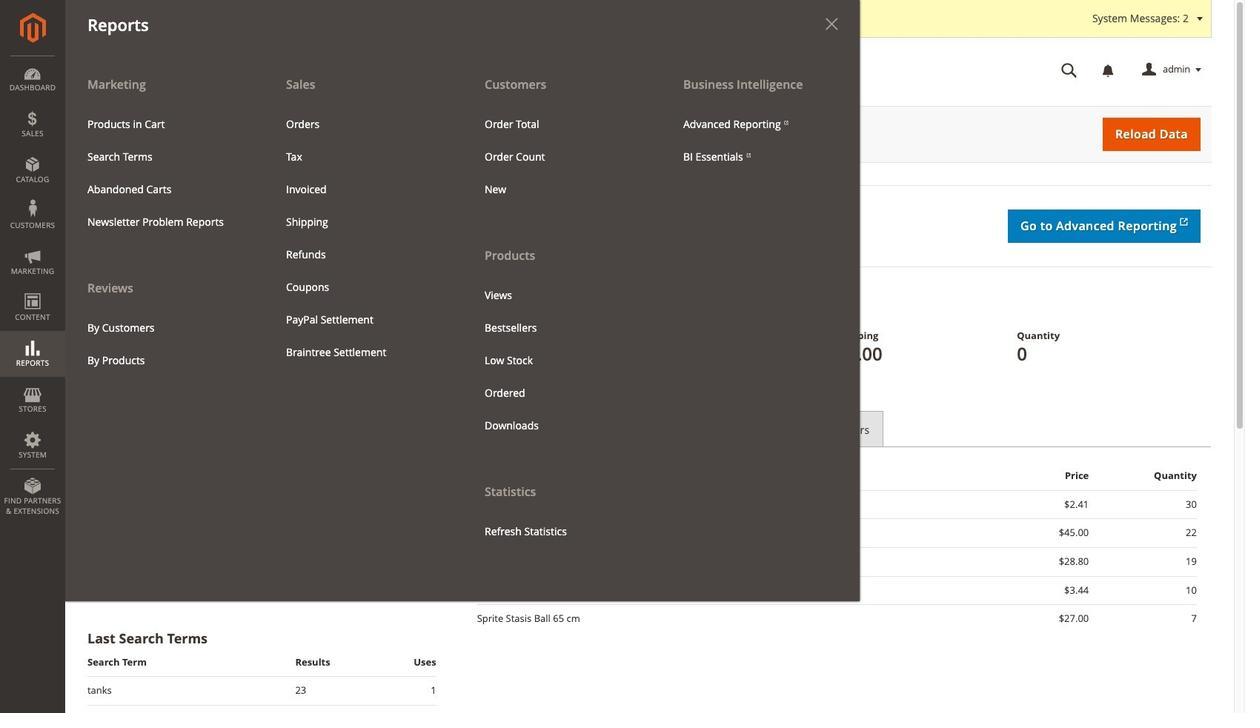 Task type: locate. For each thing, give the bounding box(es) containing it.
magento admin panel image
[[20, 13, 46, 43]]

menu
[[65, 68, 860, 602], [65, 68, 264, 377], [463, 68, 661, 548], [76, 108, 253, 239], [275, 108, 451, 369], [474, 108, 650, 206], [672, 108, 849, 173], [474, 279, 650, 442], [76, 312, 253, 377]]

menu bar
[[0, 0, 860, 602]]



Task type: vqa. For each thing, say whether or not it's contained in the screenshot.
'text field'
no



